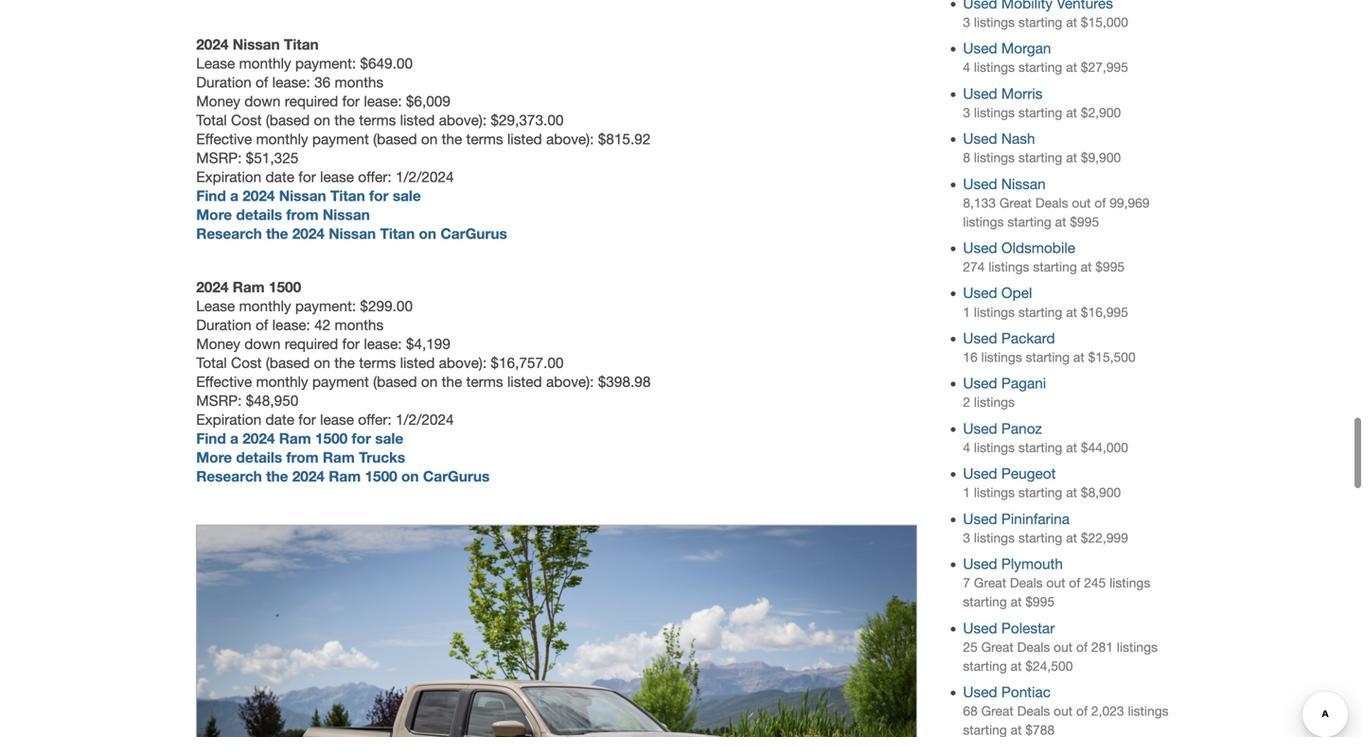Task type: describe. For each thing, give the bounding box(es) containing it.
pininfarina
[[1001, 511, 1070, 528]]

$4,199
[[406, 335, 451, 352]]

starting inside 68 great deals out of 2,023 listings starting at
[[963, 723, 1007, 737]]

used nash link
[[963, 130, 1035, 147]]

trucks
[[359, 449, 405, 466]]

used packard link
[[963, 330, 1055, 347]]

terms down $299.00
[[359, 354, 396, 371]]

$995 inside used oldsmobile 274 listings starting at $995
[[1096, 259, 1125, 275]]

for up trucks
[[352, 430, 371, 447]]

plymouth
[[1001, 556, 1063, 573]]

at inside '25 great deals out of 281 listings starting at'
[[1011, 659, 1022, 674]]

listings up used morgan link
[[974, 15, 1015, 30]]

starting inside used morris 3 listings starting at $2,900
[[1019, 105, 1063, 120]]

36
[[314, 74, 331, 91]]

for up find a 2024 ram 1500 for sale link
[[298, 411, 316, 428]]

polestar
[[1001, 620, 1055, 637]]

2
[[963, 395, 970, 410]]

listings inside used morris 3 listings starting at $2,900
[[974, 105, 1015, 120]]

(based down the $6,009
[[373, 131, 417, 148]]

find a 2024 nissan titan for sale link
[[196, 187, 421, 205]]

ram up more details from ram trucks link
[[279, 430, 311, 447]]

lease: left 36
[[272, 74, 310, 91]]

great for pontiac
[[981, 704, 1014, 719]]

$995 for used nissan
[[1070, 214, 1099, 229]]

used for used morgan 4 listings starting at $27,995
[[963, 40, 997, 57]]

cost for nissan
[[231, 112, 262, 129]]

at inside 68 great deals out of 2,023 listings starting at
[[1011, 723, 1022, 737]]

great for plymouth
[[974, 576, 1006, 591]]

terms down $29,373.00
[[466, 131, 503, 148]]

used for used morris 3 listings starting at $2,900
[[963, 85, 997, 102]]

above): down $29,373.00
[[546, 131, 594, 148]]

at inside used panoz 4 listings starting at $44,000
[[1066, 440, 1077, 455]]

68 great deals out of 2,023 listings starting at
[[963, 704, 1169, 737]]

4 for used panoz
[[963, 440, 970, 455]]

used pagani 2 listings
[[963, 375, 1046, 410]]

expiration for find a 2024 nissan titan for sale
[[196, 169, 261, 186]]

at inside 8,133 great deals out of 99,969 listings starting at
[[1055, 214, 1066, 229]]

deals for plymouth
[[1010, 576, 1043, 591]]

(based up $48,950 at the bottom of the page
[[266, 354, 310, 371]]

out for plymouth
[[1047, 576, 1065, 591]]

lease for titan
[[320, 169, 354, 186]]

$22,999
[[1081, 531, 1128, 546]]

research the 2024 nissan titan on cargurus link
[[196, 225, 507, 242]]

used polestar
[[963, 620, 1055, 637]]

starting inside '25 great deals out of 281 listings starting at'
[[963, 659, 1007, 674]]

total for find a 2024 nissan titan for sale
[[196, 112, 227, 129]]

used plymouth link
[[963, 556, 1063, 573]]

3 listings starting at $15,000
[[963, 15, 1128, 30]]

used nissan link
[[963, 175, 1046, 192]]

$24,500
[[1026, 659, 1073, 674]]

panoz
[[1001, 420, 1042, 437]]

$15,500
[[1088, 350, 1136, 365]]

42
[[314, 316, 331, 334]]

terms down $16,757.00
[[466, 373, 503, 390]]

used peugeot 1 listings starting at $8,900
[[963, 465, 1121, 500]]

at inside used packard 16 listings starting at $15,500
[[1073, 350, 1085, 365]]

find for find a 2024 ram 1500 for sale
[[196, 430, 226, 447]]

nash
[[1001, 130, 1035, 147]]

cargurus inside 2024 nissan titan lease monthly payment: $649.00 duration of lease: 36 months money down required for lease: $6,009 total cost (based on the terms listed above): $29,373.00 effective monthly payment (based on the terms listed above): $815.92 msrp: $51,325 expiration date for lease offer: 1/2/2024 find a 2024 nissan titan for sale more details from nissan research the 2024 nissan titan on cargurus
[[441, 225, 507, 242]]

payment: for 2024 nissan titan
[[295, 55, 356, 72]]

$8,900
[[1081, 485, 1121, 500]]

listed down $16,757.00
[[507, 373, 542, 390]]

required for 2024 nissan titan
[[285, 93, 338, 110]]

used peugeot link
[[963, 465, 1056, 482]]

starting inside used oldsmobile 274 listings starting at $995
[[1033, 259, 1077, 275]]

used morris 3 listings starting at $2,900
[[963, 85, 1121, 120]]

at inside used oldsmobile 274 listings starting at $995
[[1081, 259, 1092, 275]]

lease for ram
[[196, 298, 235, 315]]

25 great deals out of 281 listings starting at
[[963, 640, 1158, 674]]

effective for find a 2024 ram 1500 for sale
[[196, 373, 252, 390]]

2 horizontal spatial 1500
[[365, 468, 397, 485]]

used oldsmobile 274 listings starting at $995
[[963, 240, 1125, 275]]

listings inside 8,133 great deals out of 99,969 listings starting at
[[963, 214, 1004, 229]]

above): down $16,757.00
[[546, 373, 594, 390]]

above): down $4,199
[[439, 354, 487, 371]]

starting inside used pininfarina 3 listings starting at $22,999
[[1019, 531, 1063, 546]]

duration for nissan
[[196, 74, 252, 91]]

99,969
[[1110, 195, 1150, 210]]

at inside used pininfarina 3 listings starting at $22,999
[[1066, 531, 1077, 546]]

find for find a 2024 nissan titan for sale
[[196, 187, 226, 205]]

$299.00
[[360, 298, 413, 315]]

lease for 1500
[[320, 411, 354, 428]]

68
[[963, 704, 978, 719]]

used pontiac link
[[963, 684, 1051, 701]]

used for used pontiac
[[963, 684, 997, 701]]

listed down $29,373.00
[[507, 131, 542, 148]]

at inside used nash 8 listings starting at $9,900
[[1066, 150, 1077, 165]]

1 horizontal spatial titan
[[330, 187, 365, 205]]

$398.98
[[598, 373, 651, 390]]

terms down $649.00
[[359, 112, 396, 129]]

listed down $4,199
[[400, 354, 435, 371]]

lease: left '42'
[[272, 316, 310, 334]]

at inside used peugeot 1 listings starting at $8,900
[[1066, 485, 1077, 500]]

$6,009
[[406, 93, 451, 110]]

$16,995
[[1081, 305, 1128, 320]]

used pininfarina 3 listings starting at $22,999
[[963, 511, 1128, 546]]

2 vertical spatial titan
[[380, 225, 415, 242]]

details for research
[[236, 449, 282, 466]]

starting inside used nash 8 listings starting at $9,900
[[1019, 150, 1063, 165]]

above): down the $6,009
[[439, 112, 487, 129]]

listed down the $6,009
[[400, 112, 435, 129]]

ram up research the 2024 ram 1500 on cargurus link
[[323, 449, 355, 466]]

morris
[[1001, 85, 1043, 102]]

out for polestar
[[1054, 640, 1073, 655]]

used for used pininfarina 3 listings starting at $22,999
[[963, 511, 997, 528]]

listings inside 68 great deals out of 2,023 listings starting at
[[1128, 704, 1169, 719]]

$27,995
[[1081, 60, 1128, 75]]

245
[[1084, 576, 1106, 591]]

used for used panoz 4 listings starting at $44,000
[[963, 420, 997, 437]]

used for used nash 8 listings starting at $9,900
[[963, 130, 997, 147]]

used for used polestar
[[963, 620, 997, 637]]

great for nissan
[[1000, 195, 1032, 210]]

great for polestar
[[981, 640, 1014, 655]]

from for 2024
[[286, 206, 319, 223]]

$44,000
[[1081, 440, 1128, 455]]

0 vertical spatial 1500
[[269, 278, 301, 296]]

listings inside used nash 8 listings starting at $9,900
[[974, 150, 1015, 165]]

duration for ram
[[196, 316, 252, 334]]

used for used pagani 2 listings
[[963, 375, 997, 392]]

find a 2024 ram 1500 for sale link
[[196, 430, 404, 447]]

$48,950
[[246, 392, 299, 409]]

more details from ram trucks link
[[196, 449, 405, 466]]

3 for used pininfarina
[[963, 531, 970, 546]]

cargurus inside 2024 ram 1500 lease monthly payment: $299.00 duration of lease: 42 months money down required for lease: $4,199 total cost (based on the terms listed above): $16,757.00 effective monthly payment (based on the terms listed above): $398.98 msrp: $48,950 expiration date for lease offer: 1/2/2024 find a 2024 ram 1500 for sale more details from ram trucks research the 2024 ram 1500 on cargurus
[[423, 468, 490, 485]]

at inside used morris 3 listings starting at $2,900
[[1066, 105, 1077, 120]]

listings inside used oldsmobile 274 listings starting at $995
[[989, 259, 1030, 275]]

listings inside used pininfarina 3 listings starting at $22,999
[[974, 531, 1015, 546]]

of inside 2024 nissan titan lease monthly payment: $649.00 duration of lease: 36 months money down required for lease: $6,009 total cost (based on the terms listed above): $29,373.00 effective monthly payment (based on the terms listed above): $815.92 msrp: $51,325 expiration date for lease offer: 1/2/2024 find a 2024 nissan titan for sale more details from nissan research the 2024 nissan titan on cargurus
[[256, 74, 268, 91]]

used pontiac
[[963, 684, 1051, 701]]

1 for used opel
[[963, 305, 970, 320]]

msrp: for find a 2024 nissan titan for sale
[[196, 150, 242, 167]]

months for 2024 ram 1500
[[335, 316, 384, 334]]

used morgan 4 listings starting at $27,995
[[963, 40, 1128, 75]]

starting inside 8,133 great deals out of 99,969 listings starting at
[[1008, 214, 1052, 229]]

more for more details from ram trucks
[[196, 449, 232, 466]]

$29,373.00
[[491, 112, 564, 129]]

msrp: for find a 2024 ram 1500 for sale
[[196, 392, 242, 409]]

research inside 2024 nissan titan lease monthly payment: $649.00 duration of lease: 36 months money down required for lease: $6,009 total cost (based on the terms listed above): $29,373.00 effective monthly payment (based on the terms listed above): $815.92 msrp: $51,325 expiration date for lease offer: 1/2/2024 find a 2024 nissan titan for sale more details from nissan research the 2024 nissan titan on cargurus
[[196, 225, 262, 242]]

for up research the 2024 nissan titan on cargurus link
[[369, 187, 389, 205]]

peugeot
[[1001, 465, 1056, 482]]

ram down more details from nissan link
[[233, 278, 265, 296]]

281
[[1091, 640, 1113, 655]]

2024 nissan titan lease monthly payment: $649.00 duration of lease: 36 months money down required for lease: $6,009 total cost (based on the terms listed above): $29,373.00 effective monthly payment (based on the terms listed above): $815.92 msrp: $51,325 expiration date for lease offer: 1/2/2024 find a 2024 nissan titan for sale more details from nissan research the 2024 nissan titan on cargurus
[[196, 35, 651, 242]]

at inside used morgan 4 listings starting at $27,995
[[1066, 60, 1077, 75]]

$16,757.00
[[491, 354, 564, 371]]

packard
[[1001, 330, 1055, 347]]

pontiac
[[1001, 684, 1051, 701]]

16
[[963, 350, 978, 365]]

used packard 16 listings starting at $15,500
[[963, 330, 1136, 365]]

from for the
[[286, 449, 319, 466]]

down for ram
[[244, 335, 281, 352]]

starting inside used packard 16 listings starting at $15,500
[[1026, 350, 1070, 365]]

used opel link
[[963, 285, 1032, 302]]

of inside 2024 ram 1500 lease monthly payment: $299.00 duration of lease: 42 months money down required for lease: $4,199 total cost (based on the terms listed above): $16,757.00 effective monthly payment (based on the terms listed above): $398.98 msrp: $48,950 expiration date for lease offer: 1/2/2024 find a 2024 ram 1500 for sale more details from ram trucks research the 2024 ram 1500 on cargurus
[[256, 316, 268, 334]]

used plymouth
[[963, 556, 1063, 573]]

used oldsmobile link
[[963, 240, 1076, 257]]



Task type: vqa. For each thing, say whether or not it's contained in the screenshot.
Titan to the top
yes



Task type: locate. For each thing, give the bounding box(es) containing it.
0 vertical spatial money
[[196, 93, 240, 110]]

1 date from the top
[[266, 169, 294, 186]]

1 vertical spatial lease
[[196, 298, 235, 315]]

down
[[244, 93, 281, 110], [244, 335, 281, 352]]

lease for nissan
[[196, 55, 235, 72]]

date inside 2024 ram 1500 lease monthly payment: $299.00 duration of lease: 42 months money down required for lease: $4,199 total cost (based on the terms listed above): $16,757.00 effective monthly payment (based on the terms listed above): $398.98 msrp: $48,950 expiration date for lease offer: 1/2/2024 find a 2024 ram 1500 for sale more details from ram trucks research the 2024 ram 1500 on cargurus
[[266, 411, 294, 428]]

ram
[[233, 278, 265, 296], [279, 430, 311, 447], [323, 449, 355, 466], [329, 468, 361, 485]]

2 a from the top
[[230, 430, 239, 447]]

starting up morgan
[[1019, 15, 1063, 30]]

cost inside 2024 ram 1500 lease monthly payment: $299.00 duration of lease: 42 months money down required for lease: $4,199 total cost (based on the terms listed above): $16,757.00 effective monthly payment (based on the terms listed above): $398.98 msrp: $48,950 expiration date for lease offer: 1/2/2024 find a 2024 ram 1500 for sale more details from ram trucks research the 2024 ram 1500 on cargurus
[[231, 354, 262, 371]]

1500 down trucks
[[365, 468, 397, 485]]

lease: down $299.00
[[364, 335, 402, 352]]

the
[[334, 112, 355, 129], [442, 131, 462, 148], [266, 225, 288, 242], [334, 354, 355, 371], [442, 373, 462, 390], [266, 468, 288, 485]]

2 vertical spatial 1500
[[365, 468, 397, 485]]

1 vertical spatial 3
[[963, 105, 970, 120]]

4 down used morgan link
[[963, 60, 970, 75]]

terms
[[359, 112, 396, 129], [466, 131, 503, 148], [359, 354, 396, 371], [466, 373, 503, 390]]

0 vertical spatial expiration
[[196, 169, 261, 186]]

at left $22,999
[[1066, 531, 1077, 546]]

from inside 2024 nissan titan lease monthly payment: $649.00 duration of lease: 36 months money down required for lease: $6,009 total cost (based on the terms listed above): $29,373.00 effective monthly payment (based on the terms listed above): $815.92 msrp: $51,325 expiration date for lease offer: 1/2/2024 find a 2024 nissan titan for sale more details from nissan research the 2024 nissan titan on cargurus
[[286, 206, 319, 223]]

1 vertical spatial effective
[[196, 373, 252, 390]]

274
[[963, 259, 985, 275]]

used inside used pininfarina 3 listings starting at $22,999
[[963, 511, 997, 528]]

out for nissan
[[1072, 195, 1091, 210]]

listings down 8,133
[[963, 214, 1004, 229]]

1 vertical spatial research
[[196, 468, 262, 485]]

1 vertical spatial required
[[285, 335, 338, 352]]

$9,900
[[1081, 150, 1121, 165]]

from down find a 2024 ram 1500 for sale link
[[286, 449, 319, 466]]

listings down used opel link
[[974, 305, 1015, 320]]

1 vertical spatial cargurus
[[423, 468, 490, 485]]

at left $16,995
[[1066, 305, 1077, 320]]

listings inside used panoz 4 listings starting at $44,000
[[974, 440, 1015, 455]]

out down plymouth
[[1047, 576, 1065, 591]]

1 find from the top
[[196, 187, 226, 205]]

of inside 68 great deals out of 2,023 listings starting at
[[1076, 704, 1088, 719]]

1 vertical spatial 1500
[[315, 430, 348, 447]]

used for used nissan
[[963, 175, 997, 192]]

listings down used nash link
[[974, 150, 1015, 165]]

for
[[342, 93, 360, 110], [298, 169, 316, 186], [369, 187, 389, 205], [342, 335, 360, 352], [298, 411, 316, 428], [352, 430, 371, 447]]

2 research from the top
[[196, 468, 262, 485]]

2 4 from the top
[[963, 440, 970, 455]]

2 vertical spatial 3
[[963, 531, 970, 546]]

1 lease from the top
[[196, 55, 235, 72]]

details down find a 2024 nissan titan for sale link
[[236, 206, 282, 223]]

at up 'used pontiac'
[[1011, 659, 1022, 674]]

great inside 68 great deals out of 2,023 listings starting at
[[981, 704, 1014, 719]]

lease
[[196, 55, 235, 72], [196, 298, 235, 315]]

payment for titan
[[312, 131, 369, 148]]

2,023
[[1091, 704, 1124, 719]]

starting up oldsmobile at right top
[[1008, 214, 1052, 229]]

morgan
[[1001, 40, 1051, 57]]

2024 ram 1500 lease monthly payment: $299.00 duration of lease: 42 months money down required for lease: $4,199 total cost (based on the terms listed above): $16,757.00 effective monthly payment (based on the terms listed above): $398.98 msrp: $48,950 expiration date for lease offer: 1/2/2024 find a 2024 ram 1500 for sale more details from ram trucks research the 2024 ram 1500 on cargurus
[[196, 278, 651, 485]]

ram down trucks
[[329, 468, 361, 485]]

sale for find a 2024 ram 1500 for sale
[[375, 430, 404, 447]]

1 vertical spatial duration
[[196, 316, 252, 334]]

$815.92
[[598, 131, 651, 148]]

1 total from the top
[[196, 112, 227, 129]]

a
[[230, 187, 239, 205], [230, 430, 239, 447]]

3 used from the top
[[963, 130, 997, 147]]

a inside 2024 nissan titan lease monthly payment: $649.00 duration of lease: 36 months money down required for lease: $6,009 total cost (based on the terms listed above): $29,373.00 effective monthly payment (based on the terms listed above): $815.92 msrp: $51,325 expiration date for lease offer: 1/2/2024 find a 2024 nissan titan for sale more details from nissan research the 2024 nissan titan on cargurus
[[230, 187, 239, 205]]

0 vertical spatial more
[[196, 206, 232, 223]]

2 more from the top
[[196, 449, 232, 466]]

listings inside the used pagani 2 listings
[[974, 395, 1015, 410]]

2 effective from the top
[[196, 373, 252, 390]]

offer: inside 2024 nissan titan lease monthly payment: $649.00 duration of lease: 36 months money down required for lease: $6,009 total cost (based on the terms listed above): $29,373.00 effective monthly payment (based on the terms listed above): $815.92 msrp: $51,325 expiration date for lease offer: 1/2/2024 find a 2024 nissan titan for sale more details from nissan research the 2024 nissan titan on cargurus
[[358, 169, 392, 186]]

at left $27,995
[[1066, 60, 1077, 75]]

2 from from the top
[[286, 449, 319, 466]]

1 expiration from the top
[[196, 169, 261, 186]]

at left $15,000 on the top right
[[1066, 15, 1077, 30]]

research inside 2024 ram 1500 lease monthly payment: $299.00 duration of lease: 42 months money down required for lease: $4,199 total cost (based on the terms listed above): $16,757.00 effective monthly payment (based on the terms listed above): $398.98 msrp: $48,950 expiration date for lease offer: 1/2/2024 find a 2024 ram 1500 for sale more details from ram trucks research the 2024 ram 1500 on cargurus
[[196, 468, 262, 485]]

2 3 from the top
[[963, 105, 970, 120]]

of left "245"
[[1069, 576, 1081, 591]]

starting
[[1019, 15, 1063, 30], [1019, 60, 1063, 75], [1019, 105, 1063, 120], [1019, 150, 1063, 165], [1008, 214, 1052, 229], [1033, 259, 1077, 275], [1019, 305, 1063, 320], [1026, 350, 1070, 365], [1019, 440, 1063, 455], [1019, 485, 1063, 500], [1019, 531, 1063, 546], [963, 595, 1007, 610], [963, 659, 1007, 674], [963, 723, 1007, 737]]

2 required from the top
[[285, 335, 338, 352]]

0 vertical spatial effective
[[196, 131, 252, 148]]

lease: down $649.00
[[364, 93, 402, 110]]

7 used from the top
[[963, 330, 997, 347]]

used
[[963, 40, 997, 57], [963, 85, 997, 102], [963, 130, 997, 147], [963, 175, 997, 192], [963, 240, 997, 257], [963, 285, 997, 302], [963, 330, 997, 347], [963, 375, 997, 392], [963, 420, 997, 437], [963, 465, 997, 482], [963, 511, 997, 528], [963, 556, 997, 573], [963, 620, 997, 637], [963, 684, 997, 701]]

a for find a 2024 nissan titan for sale
[[230, 187, 239, 205]]

0 vertical spatial required
[[285, 93, 338, 110]]

of for used polestar
[[1076, 640, 1088, 655]]

8 used from the top
[[963, 375, 997, 392]]

1 vertical spatial sale
[[375, 430, 404, 447]]

at down 'used pontiac'
[[1011, 723, 1022, 737]]

on
[[314, 112, 330, 129], [421, 131, 438, 148], [419, 225, 436, 242], [314, 354, 330, 371], [421, 373, 438, 390], [401, 468, 419, 485]]

money inside 2024 nissan titan lease monthly payment: $649.00 duration of lease: 36 months money down required for lease: $6,009 total cost (based on the terms listed above): $29,373.00 effective monthly payment (based on the terms listed above): $815.92 msrp: $51,325 expiration date for lease offer: 1/2/2024 find a 2024 nissan titan for sale more details from nissan research the 2024 nissan titan on cargurus
[[196, 93, 240, 110]]

listings inside "7 great deals out of 245 listings starting at"
[[1110, 576, 1151, 591]]

1 vertical spatial 4
[[963, 440, 970, 455]]

$2,900
[[1081, 105, 1121, 120]]

effective up $48,950 at the bottom of the page
[[196, 373, 252, 390]]

1 research from the top
[[196, 225, 262, 242]]

duration inside 2024 nissan titan lease monthly payment: $649.00 duration of lease: 36 months money down required for lease: $6,009 total cost (based on the terms listed above): $29,373.00 effective monthly payment (based on the terms listed above): $815.92 msrp: $51,325 expiration date for lease offer: 1/2/2024 find a 2024 nissan titan for sale more details from nissan research the 2024 nissan titan on cargurus
[[196, 74, 252, 91]]

more inside 2024 nissan titan lease monthly payment: $649.00 duration of lease: 36 months money down required for lease: $6,009 total cost (based on the terms listed above): $29,373.00 effective monthly payment (based on the terms listed above): $815.92 msrp: $51,325 expiration date for lease offer: 1/2/2024 find a 2024 nissan titan for sale more details from nissan research the 2024 nissan titan on cargurus
[[196, 206, 232, 223]]

0 vertical spatial payment
[[312, 131, 369, 148]]

msrp:
[[196, 150, 242, 167], [196, 392, 242, 409]]

payment: up '42'
[[295, 298, 356, 315]]

great inside '25 great deals out of 281 listings starting at'
[[981, 640, 1014, 655]]

used for used peugeot 1 listings starting at $8,900
[[963, 465, 997, 482]]

used up "7"
[[963, 556, 997, 573]]

listings inside used opel 1 listings starting at $16,995
[[974, 305, 1015, 320]]

1 cost from the top
[[231, 112, 262, 129]]

$995 up oldsmobile at right top
[[1070, 214, 1099, 229]]

14 used from the top
[[963, 684, 997, 701]]

1 1/2/2024 from the top
[[396, 169, 454, 186]]

1/2/2024 for find a 2024 nissan titan for sale
[[396, 169, 454, 186]]

used nash 8 listings starting at $9,900
[[963, 130, 1121, 165]]

listings inside used morgan 4 listings starting at $27,995
[[974, 60, 1015, 75]]

for up find a 2024 nissan titan for sale link
[[298, 169, 316, 186]]

2 money from the top
[[196, 335, 240, 352]]

offer: for 1500
[[358, 411, 392, 428]]

of inside '25 great deals out of 281 listings starting at'
[[1076, 640, 1088, 655]]

money
[[196, 93, 240, 110], [196, 335, 240, 352]]

2 date from the top
[[266, 411, 294, 428]]

used left morris
[[963, 85, 997, 102]]

0 vertical spatial months
[[335, 74, 384, 91]]

5 used from the top
[[963, 240, 997, 257]]

6 used from the top
[[963, 285, 997, 302]]

2 horizontal spatial titan
[[380, 225, 415, 242]]

$51,325
[[246, 150, 299, 167]]

1 vertical spatial expiration
[[196, 411, 261, 428]]

total
[[196, 112, 227, 129], [196, 354, 227, 371]]

2 cost from the top
[[231, 354, 262, 371]]

msrp: left $51,325
[[196, 150, 242, 167]]

1 duration from the top
[[196, 74, 252, 91]]

1 vertical spatial total
[[196, 354, 227, 371]]

4 inside used morgan 4 listings starting at $27,995
[[963, 60, 970, 75]]

opel
[[1001, 285, 1032, 302]]

listings inside '25 great deals out of 281 listings starting at'
[[1117, 640, 1158, 655]]

1 from from the top
[[286, 206, 319, 223]]

13 used from the top
[[963, 620, 997, 637]]

1 vertical spatial a
[[230, 430, 239, 447]]

down up $51,325
[[244, 93, 281, 110]]

starting inside used peugeot 1 listings starting at $8,900
[[1019, 485, 1063, 500]]

payment inside 2024 ram 1500 lease monthly payment: $299.00 duration of lease: 42 months money down required for lease: $4,199 total cost (based on the terms listed above): $16,757.00 effective monthly payment (based on the terms listed above): $398.98 msrp: $48,950 expiration date for lease offer: 1/2/2024 find a 2024 ram 1500 for sale more details from ram trucks research the 2024 ram 1500 on cargurus
[[312, 373, 369, 390]]

7 great deals out of 245 listings starting at
[[963, 576, 1151, 610]]

used up 2
[[963, 375, 997, 392]]

0 vertical spatial date
[[266, 169, 294, 186]]

0 vertical spatial research
[[196, 225, 262, 242]]

lease inside 2024 nissan titan lease monthly payment: $649.00 duration of lease: 36 months money down required for lease: $6,009 total cost (based on the terms listed above): $29,373.00 effective monthly payment (based on the terms listed above): $815.92 msrp: $51,325 expiration date for lease offer: 1/2/2024 find a 2024 nissan titan for sale more details from nissan research the 2024 nissan titan on cargurus
[[320, 169, 354, 186]]

(based
[[266, 112, 310, 129], [373, 131, 417, 148], [266, 354, 310, 371], [373, 373, 417, 390]]

required
[[285, 93, 338, 110], [285, 335, 338, 352]]

1 3 from the top
[[963, 15, 970, 30]]

effective up $51,325
[[196, 131, 252, 148]]

duration
[[196, 74, 252, 91], [196, 316, 252, 334]]

2024
[[196, 35, 229, 53], [243, 187, 275, 205], [292, 225, 325, 242], [196, 278, 229, 296], [243, 430, 275, 447], [292, 468, 325, 485]]

of inside "7 great deals out of 245 listings starting at"
[[1069, 576, 1081, 591]]

down for nissan
[[244, 93, 281, 110]]

offer: inside 2024 ram 1500 lease monthly payment: $299.00 duration of lease: 42 months money down required for lease: $4,199 total cost (based on the terms listed above): $16,757.00 effective monthly payment (based on the terms listed above): $398.98 msrp: $48,950 expiration date for lease offer: 1/2/2024 find a 2024 ram 1500 for sale more details from ram trucks research the 2024 ram 1500 on cargurus
[[358, 411, 392, 428]]

sale inside 2024 nissan titan lease monthly payment: $649.00 duration of lease: 36 months money down required for lease: $6,009 total cost (based on the terms listed above): $29,373.00 effective monthly payment (based on the terms listed above): $815.92 msrp: $51,325 expiration date for lease offer: 1/2/2024 find a 2024 nissan titan for sale more details from nissan research the 2024 nissan titan on cargurus
[[393, 187, 421, 205]]

1 effective from the top
[[196, 131, 252, 148]]

of left 281
[[1076, 640, 1088, 655]]

0 vertical spatial down
[[244, 93, 281, 110]]

2 used from the top
[[963, 85, 997, 102]]

duration up $51,325
[[196, 74, 252, 91]]

starting down packard
[[1026, 350, 1070, 365]]

1 vertical spatial 1/2/2024
[[396, 411, 454, 428]]

effective for find a 2024 nissan titan for sale
[[196, 131, 252, 148]]

2 total from the top
[[196, 354, 227, 371]]

25
[[963, 640, 978, 655]]

11 used from the top
[[963, 511, 997, 528]]

starting down the "pininfarina"
[[1019, 531, 1063, 546]]

0 vertical spatial payment:
[[295, 55, 356, 72]]

a for find a 2024 ram 1500 for sale
[[230, 430, 239, 447]]

date inside 2024 nissan titan lease monthly payment: $649.00 duration of lease: 36 months money down required for lease: $6,009 total cost (based on the terms listed above): $29,373.00 effective monthly payment (based on the terms listed above): $815.92 msrp: $51,325 expiration date for lease offer: 1/2/2024 find a 2024 nissan titan for sale more details from nissan research the 2024 nissan titan on cargurus
[[266, 169, 294, 186]]

offer:
[[358, 169, 392, 186], [358, 411, 392, 428]]

1 lease from the top
[[320, 169, 354, 186]]

0 vertical spatial duration
[[196, 74, 252, 91]]

months for 2024 nissan titan
[[335, 74, 384, 91]]

10 used from the top
[[963, 465, 997, 482]]

of for used plymouth
[[1069, 576, 1081, 591]]

3 inside used morris 3 listings starting at $2,900
[[963, 105, 970, 120]]

listings down used morgan link
[[974, 60, 1015, 75]]

at
[[1066, 15, 1077, 30], [1066, 60, 1077, 75], [1066, 105, 1077, 120], [1066, 150, 1077, 165], [1055, 214, 1066, 229], [1081, 259, 1092, 275], [1066, 305, 1077, 320], [1073, 350, 1085, 365], [1066, 440, 1077, 455], [1066, 485, 1077, 500], [1066, 531, 1077, 546], [1011, 595, 1022, 610], [1011, 659, 1022, 674], [1011, 723, 1022, 737]]

required inside 2024 ram 1500 lease monthly payment: $299.00 duration of lease: 42 months money down required for lease: $4,199 total cost (based on the terms listed above): $16,757.00 effective monthly payment (based on the terms listed above): $398.98 msrp: $48,950 expiration date for lease offer: 1/2/2024 find a 2024 ram 1500 for sale more details from ram trucks research the 2024 ram 1500 on cargurus
[[285, 335, 338, 352]]

12 used from the top
[[963, 556, 997, 573]]

of left 36
[[256, 74, 268, 91]]

total for find a 2024 ram 1500 for sale
[[196, 354, 227, 371]]

1/2/2024 down the $6,009
[[396, 169, 454, 186]]

out inside '25 great deals out of 281 listings starting at'
[[1054, 640, 1073, 655]]

expiration down $51,325
[[196, 169, 261, 186]]

deals for pontiac
[[1017, 704, 1050, 719]]

deals inside "7 great deals out of 245 listings starting at"
[[1010, 576, 1043, 591]]

of left 99,969
[[1095, 195, 1106, 210]]

1 vertical spatial payment:
[[295, 298, 356, 315]]

2 1 from the top
[[963, 485, 970, 500]]

more for more details from nissan
[[196, 206, 232, 223]]

0 vertical spatial 3
[[963, 15, 970, 30]]

used inside the used pagani 2 listings
[[963, 375, 997, 392]]

out for pontiac
[[1054, 704, 1073, 719]]

starting inside used opel 1 listings starting at $16,995
[[1019, 305, 1063, 320]]

expiration
[[196, 169, 261, 186], [196, 411, 261, 428]]

1 down used opel link
[[963, 305, 970, 320]]

deals for polestar
[[1017, 640, 1050, 655]]

effective inside 2024 ram 1500 lease monthly payment: $299.00 duration of lease: 42 months money down required for lease: $4,199 total cost (based on the terms listed above): $16,757.00 effective monthly payment (based on the terms listed above): $398.98 msrp: $48,950 expiration date for lease offer: 1/2/2024 find a 2024 ram 1500 for sale more details from ram trucks research the 2024 ram 1500 on cargurus
[[196, 373, 252, 390]]

2 down from the top
[[244, 335, 281, 352]]

from down find a 2024 nissan titan for sale link
[[286, 206, 319, 223]]

duration up $48,950 at the bottom of the page
[[196, 316, 252, 334]]

used morris link
[[963, 85, 1043, 102]]

required down '42'
[[285, 335, 338, 352]]

(based down $4,199
[[373, 373, 417, 390]]

used up 8,133
[[963, 175, 997, 192]]

$995 up $16,995
[[1096, 259, 1125, 275]]

at left the $15,500
[[1073, 350, 1085, 365]]

out left 2,023
[[1054, 704, 1073, 719]]

details
[[236, 206, 282, 223], [236, 449, 282, 466]]

3 up used morgan link
[[963, 15, 970, 30]]

of
[[256, 74, 268, 91], [1095, 195, 1106, 210], [256, 316, 268, 334], [1069, 576, 1081, 591], [1076, 640, 1088, 655], [1076, 704, 1088, 719]]

more inside 2024 ram 1500 lease monthly payment: $299.00 duration of lease: 42 months money down required for lease: $4,199 total cost (based on the terms listed above): $16,757.00 effective monthly payment (based on the terms listed above): $398.98 msrp: $48,950 expiration date for lease offer: 1/2/2024 find a 2024 ram 1500 for sale more details from ram trucks research the 2024 ram 1500 on cargurus
[[196, 449, 232, 466]]

2 offer: from the top
[[358, 411, 392, 428]]

used panoz 4 listings starting at $44,000
[[963, 420, 1128, 455]]

months inside 2024 ram 1500 lease monthly payment: $299.00 duration of lease: 42 months money down required for lease: $4,199 total cost (based on the terms listed above): $16,757.00 effective monthly payment (based on the terms listed above): $398.98 msrp: $48,950 expiration date for lease offer: 1/2/2024 find a 2024 ram 1500 for sale more details from ram trucks research the 2024 ram 1500 on cargurus
[[335, 316, 384, 334]]

great down used polestar
[[981, 640, 1014, 655]]

1 vertical spatial titan
[[330, 187, 365, 205]]

0 vertical spatial find
[[196, 187, 226, 205]]

1/2/2024 inside 2024 nissan titan lease monthly payment: $649.00 duration of lease: 36 months money down required for lease: $6,009 total cost (based on the terms listed above): $29,373.00 effective monthly payment (based on the terms listed above): $815.92 msrp: $51,325 expiration date for lease offer: 1/2/2024 find a 2024 nissan titan for sale more details from nissan research the 2024 nissan titan on cargurus
[[396, 169, 454, 186]]

3 inside used pininfarina 3 listings starting at $22,999
[[963, 531, 970, 546]]

2 payment from the top
[[312, 373, 369, 390]]

2 months from the top
[[335, 316, 384, 334]]

used inside used panoz 4 listings starting at $44,000
[[963, 420, 997, 437]]

1 vertical spatial 1
[[963, 485, 970, 500]]

0 vertical spatial lease
[[320, 169, 354, 186]]

research
[[196, 225, 262, 242], [196, 468, 262, 485]]

deals for nissan
[[1036, 195, 1068, 210]]

cost inside 2024 nissan titan lease monthly payment: $649.00 duration of lease: 36 months money down required for lease: $6,009 total cost (based on the terms listed above): $29,373.00 effective monthly payment (based on the terms listed above): $815.92 msrp: $51,325 expiration date for lease offer: 1/2/2024 find a 2024 nissan titan for sale more details from nissan research the 2024 nissan titan on cargurus
[[231, 112, 262, 129]]

effective
[[196, 131, 252, 148], [196, 373, 252, 390]]

starting down panoz
[[1019, 440, 1063, 455]]

of for used nissan
[[1095, 195, 1106, 210]]

0 vertical spatial titan
[[284, 35, 319, 53]]

1 for used peugeot
[[963, 485, 970, 500]]

used inside used opel 1 listings starting at $16,995
[[963, 285, 997, 302]]

of for used pontiac
[[1076, 704, 1088, 719]]

date for ram
[[266, 411, 294, 428]]

2 lease from the top
[[320, 411, 354, 428]]

0 vertical spatial total
[[196, 112, 227, 129]]

used panoz link
[[963, 420, 1042, 437]]

3
[[963, 15, 970, 30], [963, 105, 970, 120], [963, 531, 970, 546]]

used for used opel 1 listings starting at $16,995
[[963, 285, 997, 302]]

cost up $51,325
[[231, 112, 262, 129]]

expiration for find a 2024 ram 1500 for sale
[[196, 411, 261, 428]]

for left $4,199
[[342, 335, 360, 352]]

out inside 8,133 great deals out of 99,969 listings starting at
[[1072, 195, 1091, 210]]

listings right 281
[[1117, 640, 1158, 655]]

offer: for titan
[[358, 169, 392, 186]]

8,133 great deals out of 99,969 listings starting at
[[963, 195, 1150, 229]]

payment inside 2024 nissan titan lease monthly payment: $649.00 duration of lease: 36 months money down required for lease: $6,009 total cost (based on the terms listed above): $29,373.00 effective monthly payment (based on the terms listed above): $815.92 msrp: $51,325 expiration date for lease offer: 1/2/2024 find a 2024 nissan titan for sale more details from nissan research the 2024 nissan titan on cargurus
[[312, 131, 369, 148]]

0 vertical spatial a
[[230, 187, 239, 205]]

starting down "7"
[[963, 595, 1007, 610]]

1/2/2024 for find a 2024 ram 1500 for sale
[[396, 411, 454, 428]]

1/2/2024 inside 2024 ram 1500 lease monthly payment: $299.00 duration of lease: 42 months money down required for lease: $4,199 total cost (based on the terms listed above): $16,757.00 effective monthly payment (based on the terms listed above): $398.98 msrp: $48,950 expiration date for lease offer: 1/2/2024 find a 2024 ram 1500 for sale more details from ram trucks research the 2024 ram 1500 on cargurus
[[396, 411, 454, 428]]

used inside used nash 8 listings starting at $9,900
[[963, 130, 997, 147]]

9 used from the top
[[963, 420, 997, 437]]

1 vertical spatial details
[[236, 449, 282, 466]]

1 more from the top
[[196, 206, 232, 223]]

research down more details from ram trucks link
[[196, 468, 262, 485]]

payment for 1500
[[312, 373, 369, 390]]

0 vertical spatial 4
[[963, 60, 970, 75]]

1 vertical spatial cost
[[231, 354, 262, 371]]

1 horizontal spatial 1500
[[315, 430, 348, 447]]

used pininfarina link
[[963, 511, 1070, 528]]

a up more details from nissan link
[[230, 187, 239, 205]]

1 vertical spatial offer:
[[358, 411, 392, 428]]

date down $51,325
[[266, 169, 294, 186]]

starting inside used morgan 4 listings starting at $27,995
[[1019, 60, 1063, 75]]

listings inside used peugeot 1 listings starting at $8,900
[[974, 485, 1015, 500]]

a inside 2024 ram 1500 lease monthly payment: $299.00 duration of lease: 42 months money down required for lease: $4,199 total cost (based on the terms listed above): $16,757.00 effective monthly payment (based on the terms listed above): $398.98 msrp: $48,950 expiration date for lease offer: 1/2/2024 find a 2024 ram 1500 for sale more details from ram trucks research the 2024 ram 1500 on cargurus
[[230, 430, 239, 447]]

2 1/2/2024 from the top
[[396, 411, 454, 428]]

used for used packard 16 listings starting at $15,500
[[963, 330, 997, 347]]

$995
[[1070, 214, 1099, 229], [1096, 259, 1125, 275], [1026, 595, 1055, 610]]

1 offer: from the top
[[358, 169, 392, 186]]

payment: for 2024 ram 1500
[[295, 298, 356, 315]]

2 details from the top
[[236, 449, 282, 466]]

1 payment: from the top
[[295, 55, 356, 72]]

offer: up research the 2024 nissan titan on cargurus link
[[358, 169, 392, 186]]

1/2/2024
[[396, 169, 454, 186], [396, 411, 454, 428]]

1 vertical spatial from
[[286, 449, 319, 466]]

of inside 8,133 great deals out of 99,969 listings starting at
[[1095, 195, 1106, 210]]

more details from nissan link
[[196, 206, 370, 223]]

used inside used peugeot 1 listings starting at $8,900
[[963, 465, 997, 482]]

$649.00
[[360, 55, 413, 72]]

1 vertical spatial date
[[266, 411, 294, 428]]

2 lease from the top
[[196, 298, 235, 315]]

at inside used opel 1 listings starting at $16,995
[[1066, 305, 1077, 320]]

lease up find a 2024 nissan titan for sale link
[[320, 169, 354, 186]]

at left $44,000
[[1066, 440, 1077, 455]]

0 horizontal spatial 1500
[[269, 278, 301, 296]]

at left "$9,900"
[[1066, 150, 1077, 165]]

details down find a 2024 ram 1500 for sale link
[[236, 449, 282, 466]]

lease inside 2024 ram 1500 lease monthly payment: $299.00 duration of lease: 42 months money down required for lease: $4,199 total cost (based on the terms listed above): $16,757.00 effective monthly payment (based on the terms listed above): $398.98 msrp: $48,950 expiration date for lease offer: 1/2/2024 find a 2024 ram 1500 for sale more details from ram trucks research the 2024 ram 1500 on cargurus
[[196, 298, 235, 315]]

at inside "7 great deals out of 245 listings starting at"
[[1011, 595, 1022, 610]]

cargurus
[[441, 225, 507, 242], [423, 468, 490, 485]]

0 vertical spatial 1
[[963, 305, 970, 320]]

offer: up trucks
[[358, 411, 392, 428]]

0 vertical spatial cargurus
[[441, 225, 507, 242]]

starting down nash on the right
[[1019, 150, 1063, 165]]

listings right 2,023
[[1128, 704, 1169, 719]]

0 vertical spatial offer:
[[358, 169, 392, 186]]

2 find from the top
[[196, 430, 226, 447]]

1 a from the top
[[230, 187, 239, 205]]

used up 274 on the right of page
[[963, 240, 997, 257]]

2 payment: from the top
[[295, 298, 356, 315]]

months
[[335, 74, 384, 91], [335, 316, 384, 334]]

used down 274 on the right of page
[[963, 285, 997, 302]]

expiration inside 2024 nissan titan lease monthly payment: $649.00 duration of lease: 36 months money down required for lease: $6,009 total cost (based on the terms listed above): $29,373.00 effective monthly payment (based on the terms listed above): $815.92 msrp: $51,325 expiration date for lease offer: 1/2/2024 find a 2024 nissan titan for sale more details from nissan research the 2024 nissan titan on cargurus
[[196, 169, 261, 186]]

great inside 8,133 great deals out of 99,969 listings starting at
[[1000, 195, 1032, 210]]

listings inside used packard 16 listings starting at $15,500
[[981, 350, 1022, 365]]

8
[[963, 150, 970, 165]]

7
[[963, 576, 970, 591]]

used nissan
[[963, 175, 1046, 192]]

1 vertical spatial money
[[196, 335, 240, 352]]

1 inside used opel 1 listings starting at $16,995
[[963, 305, 970, 320]]

out inside "7 great deals out of 245 listings starting at"
[[1047, 576, 1065, 591]]

for left the $6,009
[[342, 93, 360, 110]]

1 vertical spatial months
[[335, 316, 384, 334]]

sale for find a 2024 nissan titan for sale
[[393, 187, 421, 205]]

deals inside 68 great deals out of 2,023 listings starting at
[[1017, 704, 1050, 719]]

listings down used morris link
[[974, 105, 1015, 120]]

3 for used morris
[[963, 105, 970, 120]]

details for the
[[236, 206, 282, 223]]

great down 'used pontiac'
[[981, 704, 1014, 719]]

msrp: left $48,950 at the bottom of the page
[[196, 392, 242, 409]]

1 vertical spatial lease
[[320, 411, 354, 428]]

starting inside used panoz 4 listings starting at $44,000
[[1019, 440, 1063, 455]]

1500 up more details from ram trucks link
[[315, 430, 348, 447]]

1 vertical spatial more
[[196, 449, 232, 466]]

2 expiration from the top
[[196, 411, 261, 428]]

money for nissan
[[196, 93, 240, 110]]

2022 nissan frontier review thumbnail image
[[196, 525, 917, 737]]

from
[[286, 206, 319, 223], [286, 449, 319, 466]]

0 vertical spatial msrp:
[[196, 150, 242, 167]]

1 vertical spatial find
[[196, 430, 226, 447]]

0 vertical spatial details
[[236, 206, 282, 223]]

1 4 from the top
[[963, 60, 970, 75]]

pagani
[[1001, 375, 1046, 392]]

used inside used packard 16 listings starting at $15,500
[[963, 330, 997, 347]]

at up used polestar
[[1011, 595, 1022, 610]]

lease inside 2024 ram 1500 lease monthly payment: $299.00 duration of lease: 42 months money down required for lease: $4,199 total cost (based on the terms listed above): $16,757.00 effective monthly payment (based on the terms listed above): $398.98 msrp: $48,950 expiration date for lease offer: 1/2/2024 find a 2024 ram 1500 for sale more details from ram trucks research the 2024 ram 1500 on cargurus
[[320, 411, 354, 428]]

4 for used morgan
[[963, 60, 970, 75]]

effective inside 2024 nissan titan lease monthly payment: $649.00 duration of lease: 36 months money down required for lease: $6,009 total cost (based on the terms listed above): $29,373.00 effective monthly payment (based on the terms listed above): $815.92 msrp: $51,325 expiration date for lease offer: 1/2/2024 find a 2024 nissan titan for sale more details from nissan research the 2024 nissan titan on cargurus
[[196, 131, 252, 148]]

starting up packard
[[1019, 305, 1063, 320]]

required for 2024 ram 1500
[[285, 335, 338, 352]]

payment: inside 2024 ram 1500 lease monthly payment: $299.00 duration of lease: 42 months money down required for lease: $4,199 total cost (based on the terms listed above): $16,757.00 effective monthly payment (based on the terms listed above): $398.98 msrp: $48,950 expiration date for lease offer: 1/2/2024 find a 2024 ram 1500 for sale more details from ram trucks research the 2024 ram 1500 on cargurus
[[295, 298, 356, 315]]

cost for ram
[[231, 354, 262, 371]]

down inside 2024 nissan titan lease monthly payment: $649.00 duration of lease: 36 months money down required for lease: $6,009 total cost (based on the terms listed above): $29,373.00 effective monthly payment (based on the terms listed above): $815.92 msrp: $51,325 expiration date for lease offer: 1/2/2024 find a 2024 nissan titan for sale more details from nissan research the 2024 nissan titan on cargurus
[[244, 93, 281, 110]]

1 used from the top
[[963, 40, 997, 57]]

cost
[[231, 112, 262, 129], [231, 354, 262, 371]]

monthly
[[239, 55, 291, 72], [256, 131, 308, 148], [239, 298, 291, 315], [256, 373, 308, 390]]

find
[[196, 187, 226, 205], [196, 430, 226, 447]]

0 vertical spatial $995
[[1070, 214, 1099, 229]]

1 1 from the top
[[963, 305, 970, 320]]

2 vertical spatial $995
[[1026, 595, 1055, 610]]

oldsmobile
[[1001, 240, 1076, 257]]

titan
[[284, 35, 319, 53], [330, 187, 365, 205], [380, 225, 415, 242]]

2 duration from the top
[[196, 316, 252, 334]]

used inside used morgan 4 listings starting at $27,995
[[963, 40, 997, 57]]

0 vertical spatial lease
[[196, 55, 235, 72]]

more
[[196, 206, 232, 223], [196, 449, 232, 466]]

1 money from the top
[[196, 93, 240, 110]]

listings down used panoz link
[[974, 440, 1015, 455]]

total inside 2024 ram 1500 lease monthly payment: $299.00 duration of lease: 42 months money down required for lease: $4,199 total cost (based on the terms listed above): $16,757.00 effective monthly payment (based on the terms listed above): $398.98 msrp: $48,950 expiration date for lease offer: 1/2/2024 find a 2024 ram 1500 for sale more details from ram trucks research the 2024 ram 1500 on cargurus
[[196, 354, 227, 371]]

from inside 2024 ram 1500 lease monthly payment: $299.00 duration of lease: 42 months money down required for lease: $4,199 total cost (based on the terms listed above): $16,757.00 effective monthly payment (based on the terms listed above): $398.98 msrp: $48,950 expiration date for lease offer: 1/2/2024 find a 2024 ram 1500 for sale more details from ram trucks research the 2024 ram 1500 on cargurus
[[286, 449, 319, 466]]

used for used oldsmobile 274 listings starting at $995
[[963, 240, 997, 257]]

great inside "7 great deals out of 245 listings starting at"
[[974, 576, 1006, 591]]

research down more details from nissan link
[[196, 225, 262, 242]]

1 msrp: from the top
[[196, 150, 242, 167]]

sale inside 2024 ram 1500 lease monthly payment: $299.00 duration of lease: 42 months money down required for lease: $4,199 total cost (based on the terms listed above): $16,757.00 effective monthly payment (based on the terms listed above): $398.98 msrp: $48,950 expiration date for lease offer: 1/2/2024 find a 2024 ram 1500 for sale more details from ram trucks research the 2024 ram 1500 on cargurus
[[375, 430, 404, 447]]

date for nissan
[[266, 169, 294, 186]]

used pagani link
[[963, 375, 1046, 392]]

used up 8 at right
[[963, 130, 997, 147]]

deals
[[1036, 195, 1068, 210], [1010, 576, 1043, 591], [1017, 640, 1050, 655], [1017, 704, 1050, 719]]

1 vertical spatial $995
[[1096, 259, 1125, 275]]

1 details from the top
[[236, 206, 282, 223]]

1 required from the top
[[285, 93, 338, 110]]

a up more details from ram trucks link
[[230, 430, 239, 447]]

research the 2024 ram 1500 on cargurus link
[[196, 468, 490, 485]]

used polestar link
[[963, 620, 1055, 637]]

0 vertical spatial cost
[[231, 112, 262, 129]]

0 vertical spatial 1/2/2024
[[396, 169, 454, 186]]

used opel 1 listings starting at $16,995
[[963, 285, 1128, 320]]

payment
[[312, 131, 369, 148], [312, 373, 369, 390]]

deals inside 8,133 great deals out of 99,969 listings starting at
[[1036, 195, 1068, 210]]

$15,000
[[1081, 15, 1128, 30]]

at up oldsmobile at right top
[[1055, 214, 1066, 229]]

months down $299.00
[[335, 316, 384, 334]]

lease up find a 2024 ram 1500 for sale link
[[320, 411, 354, 428]]

0 horizontal spatial titan
[[284, 35, 319, 53]]

1 vertical spatial msrp:
[[196, 392, 242, 409]]

2 msrp: from the top
[[196, 392, 242, 409]]

money for ram
[[196, 335, 240, 352]]

used for used plymouth
[[963, 556, 997, 573]]

(based up $51,325
[[266, 112, 310, 129]]

starting down 68
[[963, 723, 1007, 737]]

8,133
[[963, 195, 996, 210]]

great
[[1000, 195, 1032, 210], [974, 576, 1006, 591], [981, 640, 1014, 655], [981, 704, 1014, 719]]

1 months from the top
[[335, 74, 384, 91]]

starting inside "7 great deals out of 245 listings starting at"
[[963, 595, 1007, 610]]

used up 68
[[963, 684, 997, 701]]

$995 for used plymouth
[[1026, 595, 1055, 610]]

3 3 from the top
[[963, 531, 970, 546]]

out
[[1072, 195, 1091, 210], [1047, 576, 1065, 591], [1054, 640, 1073, 655], [1054, 704, 1073, 719]]

lease inside 2024 nissan titan lease monthly payment: $649.00 duration of lease: 36 months money down required for lease: $6,009 total cost (based on the terms listed above): $29,373.00 effective monthly payment (based on the terms listed above): $815.92 msrp: $51,325 expiration date for lease offer: 1/2/2024 find a 2024 nissan titan for sale more details from nissan research the 2024 nissan titan on cargurus
[[196, 55, 235, 72]]

used morgan link
[[963, 40, 1051, 57]]

4 used from the top
[[963, 175, 997, 192]]

1 vertical spatial down
[[244, 335, 281, 352]]

starting down oldsmobile at right top
[[1033, 259, 1077, 275]]

total inside 2024 nissan titan lease monthly payment: $649.00 duration of lease: 36 months money down required for lease: $6,009 total cost (based on the terms listed above): $29,373.00 effective monthly payment (based on the terms listed above): $815.92 msrp: $51,325 expiration date for lease offer: 1/2/2024 find a 2024 nissan titan for sale more details from nissan research the 2024 nissan titan on cargurus
[[196, 112, 227, 129]]

1 payment from the top
[[312, 131, 369, 148]]

0 vertical spatial sale
[[393, 187, 421, 205]]

1 vertical spatial payment
[[312, 373, 369, 390]]

0 vertical spatial from
[[286, 206, 319, 223]]

out left 99,969
[[1072, 195, 1091, 210]]

starting down morgan
[[1019, 60, 1063, 75]]

1 down from the top
[[244, 93, 281, 110]]

used inside used morris 3 listings starting at $2,900
[[963, 85, 997, 102]]



